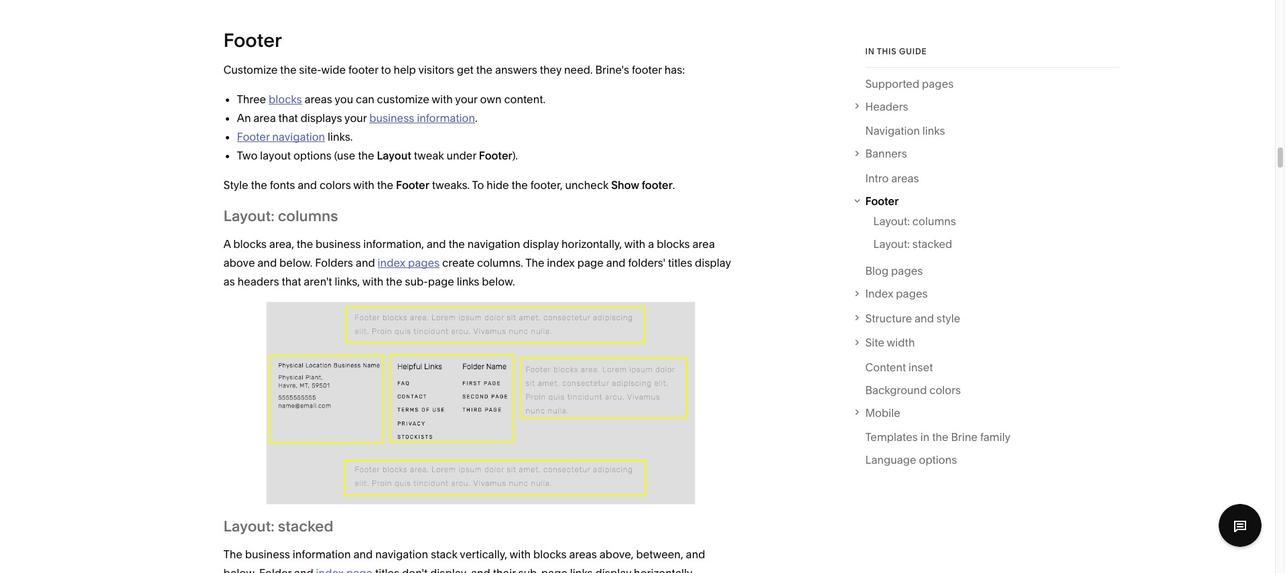 Task type: vqa. For each thing, say whether or not it's contained in the screenshot.
uncheck
yes



Task type: describe. For each thing, give the bounding box(es) containing it.
own
[[480, 92, 502, 106]]

a
[[648, 237, 654, 251]]

layout
[[260, 149, 291, 162]]

display inside create columns. the index page and folders' titles display as headers that aren't links, with the sub-page links below.
[[695, 256, 731, 269]]

the inside create columns. the index page and folders' titles display as headers that aren't links, with the sub-page links below.
[[386, 275, 402, 288]]

has:
[[665, 63, 685, 76]]

).
[[513, 149, 518, 162]]

with down (use at the left of page
[[353, 178, 375, 192]]

below. inside the a blocks area, the business information, and the navigation display horizontally, with a blocks area above and below. folders and
[[280, 256, 313, 269]]

footer left has:
[[632, 63, 662, 76]]

display inside the a blocks area, the business information, and the navigation display horizontally, with a blocks area above and below. folders and
[[523, 237, 559, 251]]

with inside the business information and navigation stack vertically, with blocks areas above, between, and below. folder and
[[510, 547, 531, 561]]

supported
[[866, 77, 920, 90]]

business inside the a blocks area, the business information, and the navigation display horizontally, with a blocks area above and below. folders and
[[316, 237, 361, 251]]

blog pages link
[[866, 262, 923, 285]]

structure and style button
[[852, 309, 1120, 328]]

the right area, in the left of the page
[[297, 237, 313, 251]]

under
[[447, 149, 477, 162]]

blocks inside three blocks areas you can customize with your own content. an area that displays your business information . footer navigation links. two layout options (use the layout tweak under footer ).
[[269, 92, 302, 106]]

the down layout
[[377, 178, 394, 192]]

business inside three blocks areas you can customize with your own content. an area that displays your business information . footer navigation links. two layout options (use the layout tweak under footer ).
[[369, 111, 415, 125]]

with inside three blocks areas you can customize with your own content. an area that displays your business information . footer navigation links. two layout options (use the layout tweak under footer ).
[[432, 92, 453, 106]]

between,
[[636, 547, 684, 561]]

three blocks areas you can customize with your own content. an area that displays your business information . footer navigation links. two layout options (use the layout tweak under footer ).
[[237, 92, 546, 162]]

links inside create columns. the index page and folders' titles display as headers that aren't links, with the sub-page links below.
[[457, 275, 480, 288]]

a blocks area, the business information, and the navigation display horizontally, with a blocks area above and below. folders and
[[224, 237, 715, 269]]

intro areas
[[866, 172, 919, 185]]

background colors link
[[866, 381, 961, 403]]

with inside the a blocks area, the business information, and the navigation display horizontally, with a blocks area above and below. folders and
[[625, 237, 646, 251]]

navigation inside the business information and navigation stack vertically, with blocks areas above, between, and below. folder and
[[375, 547, 428, 561]]

links,
[[335, 275, 360, 288]]

in
[[921, 431, 930, 444]]

content
[[866, 361, 906, 374]]

navigation inside the a blocks area, the business information, and the navigation display horizontally, with a blocks area above and below. folders and
[[468, 237, 521, 251]]

1 index from the left
[[378, 256, 406, 269]]

navigation inside three blocks areas you can customize with your own content. an area that displays your business information . footer navigation links. two layout options (use the layout tweak under footer ).
[[272, 130, 325, 143]]

style
[[224, 178, 248, 192]]

mobile
[[866, 406, 901, 420]]

above,
[[600, 547, 634, 561]]

customize
[[224, 63, 278, 76]]

create columns. the index page and folders' titles display as headers that aren't links, with the sub-page links below.
[[224, 256, 731, 288]]

guide
[[900, 46, 927, 56]]

in
[[866, 46, 875, 56]]

areas inside the business information and navigation stack vertically, with blocks areas above, between, and below. folder and
[[569, 547, 597, 561]]

folders
[[315, 256, 353, 269]]

create
[[442, 256, 475, 269]]

language
[[866, 453, 917, 467]]

headers button
[[852, 97, 1120, 116]]

the left site-
[[280, 63, 297, 76]]

blog
[[866, 264, 889, 278]]

displays
[[301, 111, 342, 125]]

banners button
[[852, 144, 1120, 163]]

1 vertical spatial options
[[919, 453, 957, 467]]

business information link
[[369, 111, 475, 125]]

vertically,
[[460, 547, 507, 561]]

pages for index pages
[[896, 287, 928, 301]]

the business information and navigation stack vertically, with blocks areas above, between, and below. folder and
[[224, 547, 705, 573]]

hide
[[487, 178, 509, 192]]

footer right show
[[642, 178, 673, 192]]

layout: columns link
[[874, 212, 956, 235]]

1 horizontal spatial columns
[[913, 215, 956, 228]]

area inside three blocks areas you can customize with your own content. an area that displays your business information . footer navigation links. two layout options (use the layout tweak under footer ).
[[254, 111, 276, 125]]

two
[[237, 149, 258, 162]]

can
[[356, 92, 375, 106]]

layout: up blog pages at the top right of the page
[[874, 238, 910, 251]]

need.
[[564, 63, 593, 76]]

layout: down style
[[224, 207, 275, 225]]

navigation links
[[866, 124, 946, 138]]

pages for blog pages
[[892, 264, 923, 278]]

index inside create columns. the index page and folders' titles display as headers that aren't links, with the sub-page links below.
[[547, 256, 575, 269]]

to
[[472, 178, 484, 192]]

headers link
[[866, 97, 1120, 116]]

brine's
[[596, 63, 630, 76]]

footer,
[[531, 178, 563, 192]]

information inside the business information and navigation stack vertically, with blocks areas above, between, and below. folder and
[[293, 547, 351, 561]]

content inset
[[866, 361, 933, 374]]

1 horizontal spatial stacked
[[913, 238, 953, 251]]

blocks inside the business information and navigation stack vertically, with blocks areas above, between, and below. folder and
[[534, 547, 567, 561]]

footer button
[[851, 192, 1120, 210]]

footer link
[[866, 192, 1120, 210]]

layout: up layout: stacked link
[[874, 215, 910, 228]]

titles
[[668, 256, 693, 269]]

wide
[[321, 63, 346, 76]]

footer up customize
[[224, 29, 282, 52]]

fonts
[[270, 178, 295, 192]]

the up create
[[449, 237, 465, 251]]

pages for supported pages
[[922, 77, 954, 90]]

content inset link
[[866, 358, 933, 381]]

to
[[381, 63, 391, 76]]

language options
[[866, 453, 957, 467]]

background colors
[[866, 383, 961, 397]]

above
[[224, 256, 255, 269]]

an
[[237, 111, 251, 125]]

index pages
[[866, 287, 928, 301]]

options inside three blocks areas you can customize with your own content. an area that displays your business information . footer navigation links. two layout options (use the layout tweak under footer ).
[[294, 149, 332, 162]]

area inside the a blocks area, the business information, and the navigation display horizontally, with a blocks area above and below. folders and
[[693, 237, 715, 251]]

banners
[[866, 147, 907, 161]]

intro areas link
[[866, 169, 919, 192]]

that inside create columns. the index page and folders' titles display as headers that aren't links, with the sub-page links below.
[[282, 275, 301, 288]]

site width
[[866, 336, 915, 350]]

footer up the two
[[237, 130, 270, 143]]

mobile link
[[866, 403, 1120, 422]]

family
[[981, 431, 1011, 444]]

blocks link
[[269, 92, 302, 106]]

and inside create columns. the index page and folders' titles display as headers that aren't links, with the sub-page links below.
[[606, 256, 626, 269]]

as
[[224, 275, 235, 288]]

this
[[877, 46, 897, 56]]



Task type: locate. For each thing, give the bounding box(es) containing it.
1 vertical spatial layout: stacked
[[224, 517, 334, 535]]

0 vertical spatial that
[[279, 111, 298, 125]]

0 horizontal spatial links
[[457, 275, 480, 288]]

1 horizontal spatial .
[[673, 178, 675, 192]]

1 vertical spatial links
[[457, 275, 480, 288]]

1 horizontal spatial index
[[547, 256, 575, 269]]

the
[[526, 256, 545, 269], [224, 547, 243, 561]]

the right hide
[[512, 178, 528, 192]]

2 vertical spatial navigation
[[375, 547, 428, 561]]

0 vertical spatial page
[[578, 256, 604, 269]]

(use
[[334, 149, 355, 162]]

0 vertical spatial display
[[523, 237, 559, 251]]

0 horizontal spatial options
[[294, 149, 332, 162]]

0 vertical spatial layout: stacked
[[874, 238, 953, 251]]

1 vertical spatial stacked
[[278, 517, 334, 535]]

business down customize
[[369, 111, 415, 125]]

area
[[254, 111, 276, 125], [693, 237, 715, 251]]

style the fonts and colors with the footer tweaks. to hide the footer, uncheck show footer .
[[224, 178, 675, 192]]

columns up layout: stacked link
[[913, 215, 956, 228]]

0 vertical spatial stacked
[[913, 238, 953, 251]]

1 horizontal spatial colors
[[930, 383, 961, 397]]

page down create
[[428, 275, 454, 288]]

links
[[923, 124, 946, 138], [457, 275, 480, 288]]

footer up hide
[[479, 149, 513, 162]]

layout: stacked up the folder
[[224, 517, 334, 535]]

index pages link
[[866, 285, 1120, 303]]

layout: columns up area, in the left of the page
[[224, 207, 338, 225]]

. up the under on the left
[[475, 111, 478, 125]]

the right get
[[476, 63, 493, 76]]

they
[[540, 63, 562, 76]]

site width link
[[866, 333, 1120, 352]]

options left (use at the left of page
[[294, 149, 332, 162]]

the right in at the right bottom
[[932, 431, 949, 444]]

1 vertical spatial areas
[[892, 172, 919, 185]]

1 horizontal spatial information
[[417, 111, 475, 125]]

pages down guide in the right top of the page
[[922, 77, 954, 90]]

1 vertical spatial navigation
[[468, 237, 521, 251]]

style
[[937, 312, 961, 325]]

blocks right 'three' on the left
[[269, 92, 302, 106]]

brine
[[951, 431, 978, 444]]

width
[[887, 336, 915, 350]]

0 vertical spatial information
[[417, 111, 475, 125]]

mobile button
[[852, 403, 1120, 422]]

pages inside dropdown button
[[896, 287, 928, 301]]

business up the folder
[[245, 547, 290, 561]]

layout: stacked link
[[874, 235, 953, 258]]

2 vertical spatial business
[[245, 547, 290, 561]]

with inside create columns. the index page and folders' titles display as headers that aren't links, with the sub-page links below.
[[362, 275, 384, 288]]

0 horizontal spatial information
[[293, 547, 351, 561]]

1 horizontal spatial options
[[919, 453, 957, 467]]

folders'
[[628, 256, 666, 269]]

2 horizontal spatial navigation
[[468, 237, 521, 251]]

tweaks.
[[432, 178, 470, 192]]

footer left to
[[348, 63, 379, 76]]

the inside create columns. the index page and folders' titles display as headers that aren't links, with the sub-page links below.
[[526, 256, 545, 269]]

a
[[224, 237, 231, 251]]

columns up area, in the left of the page
[[278, 207, 338, 225]]

information,
[[363, 237, 424, 251]]

customize the site-wide footer to help visitors get the answers they need. brine's footer has:
[[224, 63, 685, 76]]

below. left the folder
[[224, 566, 257, 573]]

navigation down displays
[[272, 130, 325, 143]]

layout:
[[224, 207, 275, 225], [874, 215, 910, 228], [874, 238, 910, 251], [224, 517, 275, 535]]

in this guide
[[866, 46, 927, 56]]

stacked down layout: columns link
[[913, 238, 953, 251]]

that left aren't
[[282, 275, 301, 288]]

below. down area, in the left of the page
[[280, 256, 313, 269]]

that down blocks link on the left
[[279, 111, 298, 125]]

customize
[[377, 92, 429, 106]]

0 vertical spatial area
[[254, 111, 276, 125]]

the
[[280, 63, 297, 76], [476, 63, 493, 76], [358, 149, 374, 162], [251, 178, 267, 192], [377, 178, 394, 192], [512, 178, 528, 192], [297, 237, 313, 251], [449, 237, 465, 251], [386, 275, 402, 288], [932, 431, 949, 444]]

areas up displays
[[305, 92, 332, 106]]

0 vertical spatial the
[[526, 256, 545, 269]]

0 vertical spatial navigation
[[272, 130, 325, 143]]

blog pages
[[866, 264, 923, 278]]

2 vertical spatial areas
[[569, 547, 597, 561]]

the left sub-
[[386, 275, 402, 288]]

1 vertical spatial your
[[345, 111, 367, 125]]

0 horizontal spatial stacked
[[278, 517, 334, 535]]

footer down tweak
[[396, 178, 430, 192]]

navigation left the stack in the left of the page
[[375, 547, 428, 561]]

your
[[455, 92, 478, 106], [345, 111, 367, 125]]

your left own
[[455, 92, 478, 106]]

1 horizontal spatial areas
[[569, 547, 597, 561]]

1 vertical spatial display
[[695, 256, 731, 269]]

pages up structure and style
[[896, 287, 928, 301]]

areas inside three blocks areas you can customize with your own content. an area that displays your business information . footer navigation links. two layout options (use the layout tweak under footer ).
[[305, 92, 332, 106]]

structure
[[866, 312, 912, 325]]

. inside three blocks areas you can customize with your own content. an area that displays your business information . footer navigation links. two layout options (use the layout tweak under footer ).
[[475, 111, 478, 125]]

language options link
[[866, 451, 957, 474]]

folder
[[259, 566, 292, 573]]

1 vertical spatial business
[[316, 237, 361, 251]]

1 vertical spatial the
[[224, 547, 243, 561]]

structure and style link
[[866, 309, 1120, 328]]

2 horizontal spatial business
[[369, 111, 415, 125]]

0 vertical spatial colors
[[320, 178, 351, 192]]

0 horizontal spatial display
[[523, 237, 559, 251]]

index pages button
[[852, 285, 1120, 303]]

1 horizontal spatial business
[[316, 237, 361, 251]]

below.
[[280, 256, 313, 269], [482, 275, 515, 288], [224, 566, 257, 573]]

business up the folders in the left top of the page
[[316, 237, 361, 251]]

areas right intro at the right of page
[[892, 172, 919, 185]]

areas left above,
[[569, 547, 597, 561]]

display up columns.
[[523, 237, 559, 251]]

2 index from the left
[[547, 256, 575, 269]]

below. down columns.
[[482, 275, 515, 288]]

with left a
[[625, 237, 646, 251]]

horizontally,
[[562, 237, 622, 251]]

structure and style
[[866, 312, 961, 325]]

below. inside the business information and navigation stack vertically, with blocks areas above, between, and below. folder and
[[224, 566, 257, 573]]

index pages link
[[378, 256, 440, 269]]

links down create
[[457, 275, 480, 288]]

the inside the business information and navigation stack vertically, with blocks areas above, between, and below. folder and
[[224, 547, 243, 561]]

0 horizontal spatial layout: stacked
[[224, 517, 334, 535]]

templates in the brine family
[[866, 431, 1011, 444]]

display right titles
[[695, 256, 731, 269]]

visitors
[[419, 63, 454, 76]]

1 vertical spatial page
[[428, 275, 454, 288]]

area right an
[[254, 111, 276, 125]]

the inside three blocks areas you can customize with your own content. an area that displays your business information . footer navigation links. two layout options (use the layout tweak under footer ).
[[358, 149, 374, 162]]

your down can
[[345, 111, 367, 125]]

site width button
[[852, 333, 1120, 352]]

footer down intro areas link
[[866, 194, 899, 208]]

pages
[[922, 77, 954, 90], [408, 256, 440, 269], [892, 264, 923, 278], [896, 287, 928, 301]]

headers
[[238, 275, 279, 288]]

navigation up columns.
[[468, 237, 521, 251]]

pages for index pages
[[408, 256, 440, 269]]

layout: up the folder
[[224, 517, 275, 535]]

get
[[457, 63, 474, 76]]

. right show
[[673, 178, 675, 192]]

footer inside dropdown button
[[866, 194, 899, 208]]

pages up sub-
[[408, 256, 440, 269]]

1 horizontal spatial page
[[578, 256, 604, 269]]

1 vertical spatial colors
[[930, 383, 961, 397]]

1 horizontal spatial display
[[695, 256, 731, 269]]

columns.
[[477, 256, 523, 269]]

content.
[[504, 92, 546, 106]]

1 horizontal spatial navigation
[[375, 547, 428, 561]]

1 vertical spatial information
[[293, 547, 351, 561]]

supported pages link
[[866, 74, 954, 97]]

navigation links link
[[866, 122, 946, 144]]

0 horizontal spatial your
[[345, 111, 367, 125]]

colors down (use at the left of page
[[320, 178, 351, 192]]

0 vertical spatial business
[[369, 111, 415, 125]]

the right (use at the left of page
[[358, 149, 374, 162]]

links inside "link"
[[923, 124, 946, 138]]

1 horizontal spatial your
[[455, 92, 478, 106]]

layout: columns
[[224, 207, 338, 225], [874, 215, 956, 228]]

site
[[866, 336, 885, 350]]

0 horizontal spatial page
[[428, 275, 454, 288]]

0 vertical spatial your
[[455, 92, 478, 106]]

stack
[[431, 547, 458, 561]]

sub-
[[405, 275, 428, 288]]

options down templates in the brine family link
[[919, 453, 957, 467]]

layout: columns up layout: stacked link
[[874, 215, 956, 228]]

0 horizontal spatial layout: columns
[[224, 207, 338, 225]]

links right navigation
[[923, 124, 946, 138]]

blocks up above
[[233, 237, 267, 251]]

0 horizontal spatial colors
[[320, 178, 351, 192]]

1 horizontal spatial below.
[[280, 256, 313, 269]]

navigation
[[866, 124, 920, 138]]

footer
[[348, 63, 379, 76], [632, 63, 662, 76], [642, 178, 673, 192]]

1 horizontal spatial layout: stacked
[[874, 238, 953, 251]]

you
[[335, 92, 353, 106]]

background
[[866, 383, 927, 397]]

page down "horizontally,"
[[578, 256, 604, 269]]

2 horizontal spatial areas
[[892, 172, 919, 185]]

blocks right vertically,
[[534, 547, 567, 561]]

areas
[[305, 92, 332, 106], [892, 172, 919, 185], [569, 547, 597, 561]]

0 horizontal spatial index
[[378, 256, 406, 269]]

1 horizontal spatial area
[[693, 237, 715, 251]]

tweak
[[414, 149, 444, 162]]

with
[[432, 92, 453, 106], [353, 178, 375, 192], [625, 237, 646, 251], [362, 275, 384, 288], [510, 547, 531, 561]]

answers
[[495, 63, 538, 76]]

layout
[[377, 149, 411, 162]]

inset
[[909, 361, 933, 374]]

that inside three blocks areas you can customize with your own content. an area that displays your business information . footer navigation links. two layout options (use the layout tweak under footer ).
[[279, 111, 298, 125]]

brine footer columns.png image
[[266, 302, 695, 505]]

1 vertical spatial area
[[693, 237, 715, 251]]

index down information,
[[378, 256, 406, 269]]

templates
[[866, 431, 918, 444]]

0 horizontal spatial columns
[[278, 207, 338, 225]]

0 horizontal spatial .
[[475, 111, 478, 125]]

1 horizontal spatial links
[[923, 124, 946, 138]]

with up business information link
[[432, 92, 453, 106]]

stacked up the folder
[[278, 517, 334, 535]]

1 vertical spatial .
[[673, 178, 675, 192]]

show
[[611, 178, 639, 192]]

0 vertical spatial .
[[475, 111, 478, 125]]

aren't
[[304, 275, 332, 288]]

2 vertical spatial below.
[[224, 566, 257, 573]]

0 horizontal spatial the
[[224, 547, 243, 561]]

help
[[394, 63, 416, 76]]

0 vertical spatial options
[[294, 149, 332, 162]]

0 horizontal spatial business
[[245, 547, 290, 561]]

layout: stacked down layout: columns link
[[874, 238, 953, 251]]

1 horizontal spatial layout: columns
[[874, 215, 956, 228]]

0 horizontal spatial area
[[254, 111, 276, 125]]

banners link
[[866, 144, 1120, 163]]

index down "horizontally,"
[[547, 256, 575, 269]]

0 horizontal spatial below.
[[224, 566, 257, 573]]

information inside three blocks areas you can customize with your own content. an area that displays your business information . footer navigation links. two layout options (use the layout tweak under footer ).
[[417, 111, 475, 125]]

blocks up titles
[[657, 237, 690, 251]]

2 horizontal spatial below.
[[482, 275, 515, 288]]

index
[[866, 287, 894, 301]]

intro
[[866, 172, 889, 185]]

below. inside create columns. the index page and folders' titles display as headers that aren't links, with the sub-page links below.
[[482, 275, 515, 288]]

area right a
[[693, 237, 715, 251]]

0 horizontal spatial navigation
[[272, 130, 325, 143]]

uncheck
[[565, 178, 609, 192]]

options
[[294, 149, 332, 162], [919, 453, 957, 467]]

layout: stacked
[[874, 238, 953, 251], [224, 517, 334, 535]]

and inside structure and style "link"
[[915, 312, 934, 325]]

headers
[[866, 100, 909, 113]]

0 vertical spatial areas
[[305, 92, 332, 106]]

pages up index pages on the bottom of page
[[892, 264, 923, 278]]

business inside the business information and navigation stack vertically, with blocks areas above, between, and below. folder and
[[245, 547, 290, 561]]

1 horizontal spatial the
[[526, 256, 545, 269]]

links.
[[328, 130, 353, 143]]

blocks
[[269, 92, 302, 106], [233, 237, 267, 251], [657, 237, 690, 251], [534, 547, 567, 561]]

columns
[[278, 207, 338, 225], [913, 215, 956, 228]]

the right style
[[251, 178, 267, 192]]

with right vertically,
[[510, 547, 531, 561]]

with right links,
[[362, 275, 384, 288]]

three
[[237, 92, 266, 106]]

1 vertical spatial that
[[282, 275, 301, 288]]

0 vertical spatial links
[[923, 124, 946, 138]]

0 horizontal spatial areas
[[305, 92, 332, 106]]

0 vertical spatial below.
[[280, 256, 313, 269]]

1 vertical spatial below.
[[482, 275, 515, 288]]

colors down inset
[[930, 383, 961, 397]]



